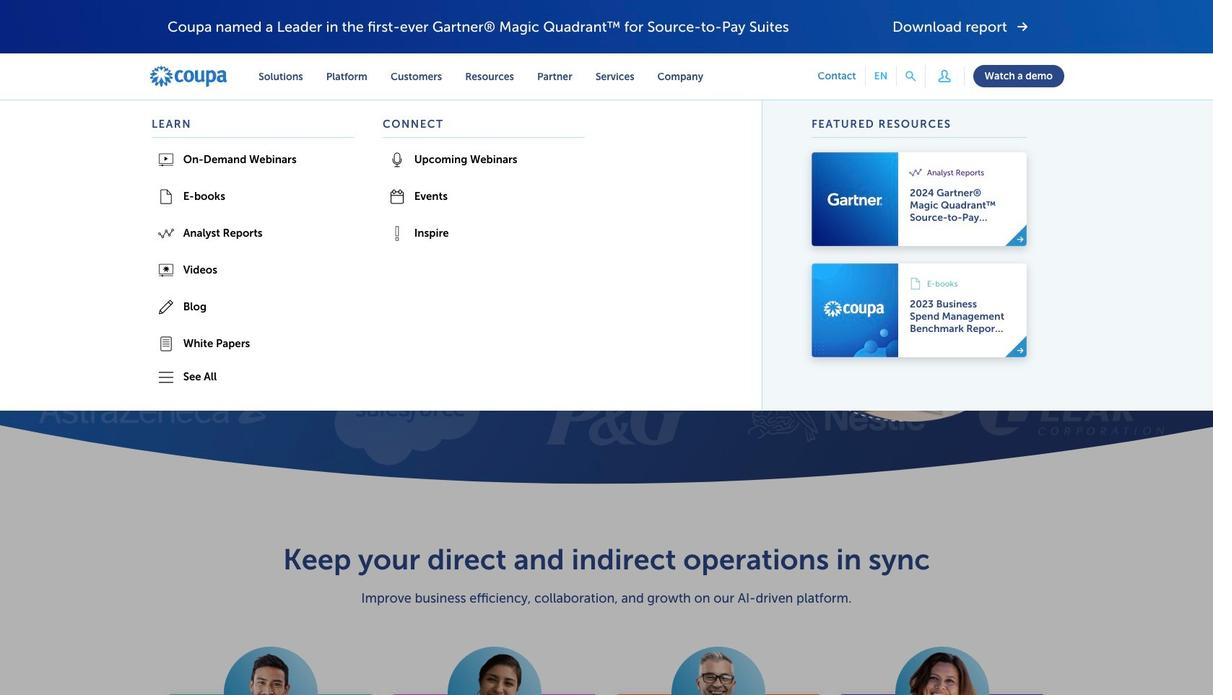 Task type: describe. For each thing, give the bounding box(es) containing it.
1 headshot of staff member image from the left
[[448, 647, 542, 696]]

mag glass image
[[906, 71, 916, 82]]

staff members talking image
[[765, 157, 1046, 422]]

arrow image
[[1017, 236, 1024, 244]]



Task type: locate. For each thing, give the bounding box(es) containing it.
headshot of staff member image
[[448, 647, 542, 696], [672, 647, 766, 696], [896, 647, 989, 696]]

0 horizontal spatial headshot of staff member image
[[448, 647, 542, 696]]

2 horizontal spatial headshot of staff member image
[[896, 647, 989, 696]]

3 headshot of staff member image from the left
[[896, 647, 989, 696]]

2 headshot of staff member image from the left
[[672, 647, 766, 696]]

1 horizontal spatial headshot of staff member image
[[672, 647, 766, 696]]

headshot staff member image
[[224, 647, 318, 696]]

platform_user_centric image
[[934, 65, 955, 86]]

home image
[[149, 65, 228, 88]]



Task type: vqa. For each thing, say whether or not it's contained in the screenshot.
Facebook 'icon'
no



